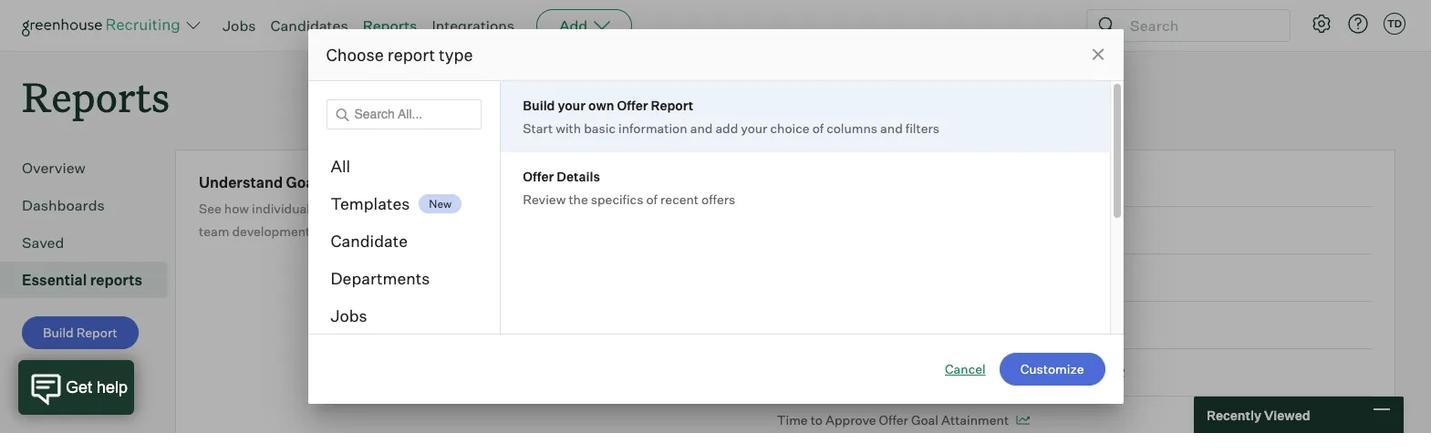 Task type: describe. For each thing, give the bounding box(es) containing it.
development
[[232, 224, 310, 239]]

candidates
[[271, 16, 348, 35]]

choose report type dialog
[[308, 29, 1124, 433]]

of inside build your own offer report start with basic information and add your choice of columns and filters
[[813, 120, 824, 136]]

goals
[[508, 201, 541, 216]]

greenhouse recruiting image
[[22, 15, 186, 36]]

to for review
[[811, 318, 823, 333]]

team
[[199, 224, 229, 239]]

for
[[543, 201, 560, 216]]

available
[[884, 365, 939, 381]]

viewed
[[1264, 407, 1311, 423]]

see
[[199, 201, 222, 216]]

and left new
[[393, 201, 415, 216]]

saved
[[22, 234, 64, 252]]

build your own offer report start with basic information and add your choice of columns and filters
[[523, 98, 940, 136]]

recently
[[1207, 407, 1262, 423]]

recent
[[661, 192, 699, 207]]

time for time to approve offer goal attainment
[[777, 413, 808, 428]]

add button
[[537, 9, 632, 42]]

metrics
[[435, 174, 489, 192]]

build for build report
[[43, 325, 74, 340]]

and left add
[[690, 120, 713, 136]]

the
[[569, 192, 588, 207]]

to for approve
[[811, 413, 823, 428]]

report
[[388, 45, 435, 65]]

offer details review the specifics of recent offers
[[523, 169, 736, 207]]

attainment up 'customize'
[[979, 318, 1047, 333]]

templates
[[331, 193, 410, 213]]

individuals
[[252, 201, 317, 216]]

essential reports
[[22, 271, 142, 289]]

of inside offer details review the specifics of recent offers
[[646, 192, 658, 207]]

1 vertical spatial your
[[741, 120, 768, 136]]

integrations
[[432, 16, 515, 35]]

and up the are
[[321, 174, 348, 192]]

personal
[[620, 201, 672, 216]]

add
[[559, 16, 588, 35]]

icon chart image for time to schedule available candidate goal attainment
[[1111, 369, 1125, 378]]

1 vertical spatial reports
[[22, 69, 170, 123]]

td
[[1388, 17, 1402, 30]]

cancel
[[945, 361, 986, 377]]

approve
[[826, 413, 876, 428]]

cancel link
[[945, 360, 986, 379]]

report inside button
[[76, 325, 117, 340]]

reports
[[90, 271, 142, 289]]

columns
[[827, 120, 878, 136]]

understand goal and attainment metrics see how individuals are defining and accomplishing goals for their own personal and team development
[[199, 174, 698, 239]]

choose report type
[[326, 45, 473, 65]]

goal down the available
[[911, 413, 939, 428]]

attainment down time to review applications goal attainment link in the right bottom of the page
[[1036, 365, 1104, 381]]

customize button
[[1000, 353, 1105, 386]]

Search All... text field
[[326, 99, 482, 130]]

accomplishing
[[418, 201, 505, 216]]

basic
[[584, 120, 616, 136]]

to for schedule
[[811, 365, 823, 381]]

and left filters
[[881, 120, 903, 136]]

td button
[[1384, 13, 1406, 35]]

0 vertical spatial reports
[[363, 16, 417, 35]]

goal up cancel
[[949, 318, 977, 333]]

recently viewed
[[1207, 407, 1311, 423]]

add
[[716, 120, 738, 136]]

start
[[523, 120, 553, 136]]

0 horizontal spatial your
[[558, 98, 586, 113]]



Task type: locate. For each thing, give the bounding box(es) containing it.
dashboards
[[22, 196, 105, 215]]

schedule
[[826, 365, 882, 381]]

filters
[[906, 120, 940, 136]]

1 vertical spatial review
[[826, 318, 869, 333]]

details
[[557, 169, 600, 184]]

icon chart image for time to approve offer goal attainment
[[1016, 416, 1030, 425]]

goal up individuals
[[286, 174, 318, 192]]

defining
[[341, 201, 390, 216]]

essential
[[22, 271, 87, 289]]

review left the
[[523, 192, 566, 207]]

specifics
[[591, 192, 644, 207]]

1 vertical spatial candidate
[[942, 365, 1003, 381]]

build for build your own offer report start with basic information and add your choice of columns and filters
[[523, 98, 555, 113]]

report up information
[[651, 98, 694, 113]]

build report button
[[22, 317, 138, 350]]

0 vertical spatial of
[[813, 120, 824, 136]]

1 horizontal spatial of
[[813, 120, 824, 136]]

report
[[651, 98, 694, 113], [76, 325, 117, 340]]

jobs inside 'choose report type' "dialog"
[[331, 306, 367, 326]]

0 vertical spatial build
[[523, 98, 555, 113]]

own
[[588, 98, 614, 113], [593, 201, 618, 216]]

build up start at the left
[[523, 98, 555, 113]]

attainment down the cancel link
[[942, 413, 1009, 428]]

new
[[429, 197, 452, 211]]

0 horizontal spatial report
[[76, 325, 117, 340]]

review inside offer details review the specifics of recent offers
[[523, 192, 566, 207]]

offer up for
[[523, 169, 554, 184]]

icon chart image down time to review applications goal attainment link in the right bottom of the page
[[1111, 369, 1125, 378]]

build
[[523, 98, 555, 113], [43, 325, 74, 340]]

own right the
[[593, 201, 618, 216]]

and left the offers
[[675, 201, 698, 216]]

candidates link
[[271, 16, 348, 35]]

time to review applications goal attainment link
[[777, 302, 1372, 350]]

0 vertical spatial jobs
[[223, 16, 256, 35]]

1 vertical spatial build
[[43, 325, 74, 340]]

time to approve offer goal attainment
[[777, 413, 1009, 428]]

of
[[813, 120, 824, 136], [646, 192, 658, 207]]

0 vertical spatial own
[[588, 98, 614, 113]]

overview link
[[22, 157, 161, 179]]

0 horizontal spatial jobs
[[223, 16, 256, 35]]

build inside build report button
[[43, 325, 74, 340]]

1 time from the top
[[777, 318, 808, 333]]

1 vertical spatial own
[[593, 201, 618, 216]]

departments
[[331, 268, 430, 288]]

of left recent
[[646, 192, 658, 207]]

with
[[556, 120, 581, 136]]

0 vertical spatial time
[[777, 318, 808, 333]]

1 vertical spatial report
[[76, 325, 117, 340]]

0 horizontal spatial review
[[523, 192, 566, 207]]

2 time from the top
[[777, 365, 808, 381]]

jobs left candidates
[[223, 16, 256, 35]]

2 vertical spatial offer
[[879, 413, 909, 428]]

jobs
[[223, 16, 256, 35], [331, 306, 367, 326]]

of right choice
[[813, 120, 824, 136]]

to
[[811, 318, 823, 333], [811, 365, 823, 381], [811, 413, 823, 428]]

build inside build your own offer report start with basic information and add your choice of columns and filters
[[523, 98, 555, 113]]

own inside understand goal and attainment metrics see how individuals are defining and accomplishing goals for their own personal and team development
[[593, 201, 618, 216]]

icon chart image down the customize button
[[1016, 416, 1030, 425]]

information
[[619, 120, 688, 136]]

0 vertical spatial candidate
[[331, 231, 408, 251]]

2 vertical spatial to
[[811, 413, 823, 428]]

integrations link
[[432, 16, 515, 35]]

candidate inside 'choose report type' "dialog"
[[331, 231, 408, 251]]

your
[[558, 98, 586, 113], [741, 120, 768, 136]]

1 horizontal spatial candidate
[[942, 365, 1003, 381]]

1 vertical spatial offer
[[523, 169, 554, 184]]

dashboards link
[[22, 195, 161, 216]]

0 vertical spatial icon chart image
[[1111, 369, 1125, 378]]

reports link
[[363, 16, 417, 35]]

0 horizontal spatial offer
[[523, 169, 554, 184]]

essential reports link
[[22, 269, 161, 291]]

1 horizontal spatial icon chart image
[[1111, 369, 1125, 378]]

0 horizontal spatial of
[[646, 192, 658, 207]]

how
[[224, 201, 249, 216]]

time for time to schedule available candidate goal attainment
[[777, 365, 808, 381]]

attainment inside understand goal and attainment metrics see how individuals are defining and accomplishing goals for their own personal and team development
[[351, 174, 432, 192]]

own up basic
[[588, 98, 614, 113]]

attainment
[[351, 174, 432, 192], [979, 318, 1047, 333], [1036, 365, 1104, 381], [942, 413, 1009, 428]]

1 horizontal spatial build
[[523, 98, 555, 113]]

3 time from the top
[[777, 413, 808, 428]]

overview
[[22, 159, 86, 177]]

understand
[[199, 174, 283, 192]]

reports up choose report type
[[363, 16, 417, 35]]

all
[[331, 156, 351, 176]]

jobs link
[[223, 16, 256, 35]]

candidate
[[331, 231, 408, 251], [942, 365, 1003, 381]]

0 horizontal spatial reports
[[22, 69, 170, 123]]

2 horizontal spatial offer
[[879, 413, 909, 428]]

1 horizontal spatial offer
[[617, 98, 648, 113]]

goal inside understand goal and attainment metrics see how individuals are defining and accomplishing goals for their own personal and team development
[[286, 174, 318, 192]]

candidate down defining
[[331, 231, 408, 251]]

are
[[319, 201, 339, 216]]

1 horizontal spatial review
[[826, 318, 869, 333]]

1 vertical spatial icon chart image
[[1016, 416, 1030, 425]]

td button
[[1380, 9, 1410, 38]]

choose
[[326, 45, 384, 65]]

applications
[[871, 318, 947, 333]]

2 vertical spatial time
[[777, 413, 808, 428]]

icon chart image
[[1111, 369, 1125, 378], [1016, 416, 1030, 425]]

1 horizontal spatial your
[[741, 120, 768, 136]]

goal right the cancel link
[[1006, 365, 1033, 381]]

3 to from the top
[[811, 413, 823, 428]]

1 horizontal spatial report
[[651, 98, 694, 113]]

type
[[439, 45, 473, 65]]

0 vertical spatial to
[[811, 318, 823, 333]]

customize
[[1021, 361, 1084, 377]]

offer
[[617, 98, 648, 113], [523, 169, 554, 184], [879, 413, 909, 428]]

review
[[523, 192, 566, 207], [826, 318, 869, 333]]

1 vertical spatial to
[[811, 365, 823, 381]]

offer inside build your own offer report start with basic information and add your choice of columns and filters
[[617, 98, 648, 113]]

0 vertical spatial review
[[523, 192, 566, 207]]

0 horizontal spatial candidate
[[331, 231, 408, 251]]

and
[[690, 120, 713, 136], [881, 120, 903, 136], [321, 174, 348, 192], [393, 201, 415, 216], [675, 201, 698, 216]]

attainment up the templates
[[351, 174, 432, 192]]

offer for time
[[879, 413, 909, 428]]

0 horizontal spatial icon chart image
[[1016, 416, 1030, 425]]

review for details
[[523, 192, 566, 207]]

time for time to review applications goal attainment
[[777, 318, 808, 333]]

saved link
[[22, 232, 161, 254]]

configure image
[[1311, 13, 1333, 35]]

your right add
[[741, 120, 768, 136]]

offer right approve
[[879, 413, 909, 428]]

time to schedule available candidate goal attainment
[[777, 365, 1104, 381]]

2 to from the top
[[811, 365, 823, 381]]

your up 'with'
[[558, 98, 586, 113]]

1 vertical spatial jobs
[[331, 306, 367, 326]]

reports
[[363, 16, 417, 35], [22, 69, 170, 123]]

0 vertical spatial report
[[651, 98, 694, 113]]

goal
[[286, 174, 318, 192], [949, 318, 977, 333], [1006, 365, 1033, 381], [911, 413, 939, 428]]

1 horizontal spatial reports
[[363, 16, 417, 35]]

offer inside offer details review the specifics of recent offers
[[523, 169, 554, 184]]

Search text field
[[1126, 12, 1274, 39]]

time to review applications goal attainment
[[777, 318, 1047, 333]]

build report
[[43, 325, 117, 340]]

their
[[562, 201, 590, 216]]

1 to from the top
[[811, 318, 823, 333]]

own inside build your own offer report start with basic information and add your choice of columns and filters
[[588, 98, 614, 113]]

offer for build
[[617, 98, 648, 113]]

build down essential
[[43, 325, 74, 340]]

1 vertical spatial time
[[777, 365, 808, 381]]

offers
[[702, 192, 736, 207]]

jobs down departments
[[331, 306, 367, 326]]

reports down greenhouse recruiting image
[[22, 69, 170, 123]]

0 horizontal spatial build
[[43, 325, 74, 340]]

1 vertical spatial of
[[646, 192, 658, 207]]

1 horizontal spatial jobs
[[331, 306, 367, 326]]

0 vertical spatial your
[[558, 98, 586, 113]]

offer up information
[[617, 98, 648, 113]]

candidate right the available
[[942, 365, 1003, 381]]

report inside build your own offer report start with basic information and add your choice of columns and filters
[[651, 98, 694, 113]]

time
[[777, 318, 808, 333], [777, 365, 808, 381], [777, 413, 808, 428]]

0 vertical spatial offer
[[617, 98, 648, 113]]

review up schedule
[[826, 318, 869, 333]]

review for to
[[826, 318, 869, 333]]

report down the essential reports 'link'
[[76, 325, 117, 340]]

choice
[[771, 120, 810, 136]]



Task type: vqa. For each thing, say whether or not it's contained in the screenshot.
'Review' inside Time to Review Applications Goal Attainment link
yes



